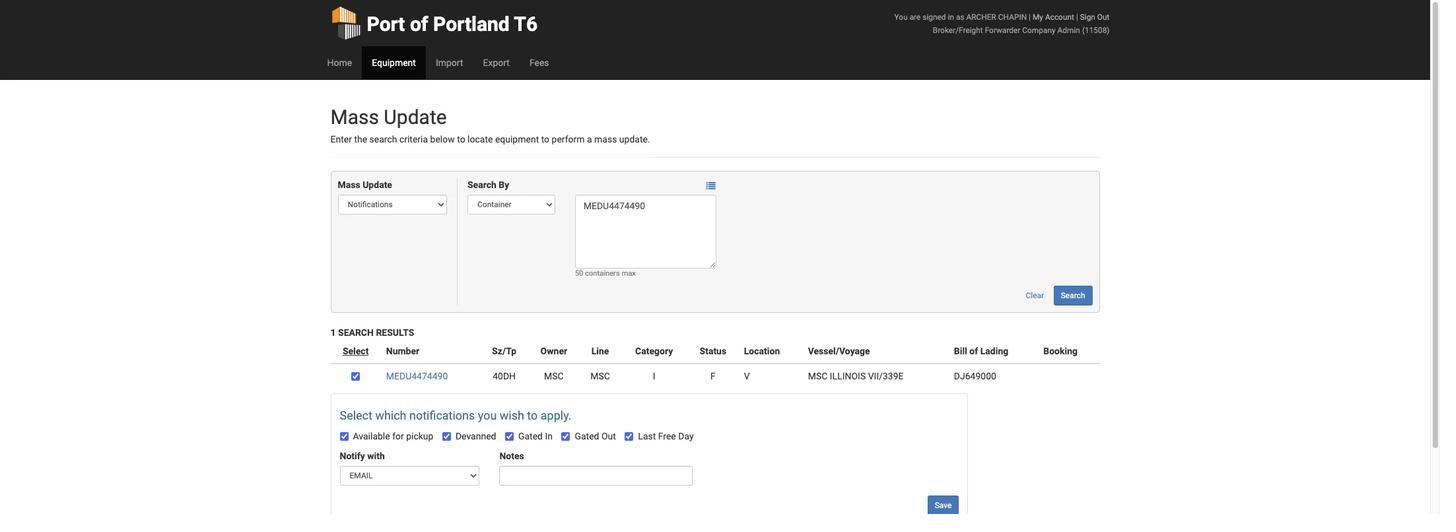 Task type: locate. For each thing, give the bounding box(es) containing it.
notes
[[500, 452, 524, 462]]

msc illinois vii/339e
[[808, 372, 904, 382]]

of right the port
[[410, 13, 428, 36]]

msc
[[544, 372, 564, 382], [591, 372, 610, 382], [808, 372, 828, 382]]

0 horizontal spatial msc
[[544, 372, 564, 382]]

results
[[376, 328, 414, 338]]

msc down line on the bottom left of the page
[[591, 372, 610, 382]]

1 search results
[[331, 328, 414, 338]]

t6
[[514, 13, 538, 36]]

you
[[895, 13, 908, 22]]

| left sign
[[1077, 13, 1079, 22]]

update.
[[620, 134, 650, 145]]

0 vertical spatial mass
[[331, 106, 379, 129]]

out
[[1098, 13, 1110, 22], [602, 432, 616, 442]]

chapin
[[999, 13, 1027, 22]]

status
[[700, 346, 727, 357]]

mass
[[595, 134, 617, 145]]

1 gated from the left
[[519, 432, 543, 442]]

search
[[370, 134, 397, 145]]

1 | from the left
[[1029, 13, 1031, 22]]

search
[[468, 180, 497, 191], [1061, 292, 1086, 301], [338, 328, 374, 338]]

0 vertical spatial out
[[1098, 13, 1110, 22]]

to right wish
[[527, 409, 538, 423]]

of right the bill
[[970, 346, 979, 357]]

mass up "the"
[[331, 106, 379, 129]]

mass
[[331, 106, 379, 129], [338, 180, 360, 191]]

signed
[[923, 13, 946, 22]]

1 vertical spatial search
[[1061, 292, 1086, 301]]

1 horizontal spatial of
[[970, 346, 979, 357]]

archer
[[967, 13, 997, 22]]

0 horizontal spatial gated
[[519, 432, 543, 442]]

save
[[935, 502, 952, 511]]

my account link
[[1033, 13, 1075, 22]]

0 horizontal spatial of
[[410, 13, 428, 36]]

select down the 1 search results in the bottom of the page
[[343, 346, 369, 357]]

free
[[658, 432, 676, 442]]

2 horizontal spatial search
[[1061, 292, 1086, 301]]

last free day
[[638, 432, 694, 442]]

dj649000
[[954, 372, 997, 382]]

0 vertical spatial update
[[384, 106, 447, 129]]

illinois
[[830, 372, 866, 382]]

sign
[[1081, 13, 1096, 22]]

medu4474490 link
[[386, 372, 448, 382]]

my
[[1033, 13, 1044, 22]]

select up available
[[340, 409, 373, 423]]

you are signed in as archer chapin | my account | sign out broker/freight forwarder company admin (11508)
[[895, 13, 1110, 35]]

as
[[957, 13, 965, 22]]

sz/tp
[[492, 346, 517, 357]]

i
[[653, 372, 656, 382]]

admin
[[1058, 26, 1081, 35]]

2 horizontal spatial msc
[[808, 372, 828, 382]]

devanned
[[456, 432, 496, 442]]

mass inside mass update enter the search criteria below to locate equipment to perform a mass update.
[[331, 106, 379, 129]]

owner
[[541, 346, 568, 357]]

port of portland t6 link
[[331, 0, 538, 46]]

search button
[[1054, 286, 1093, 306]]

1 vertical spatial select
[[340, 409, 373, 423]]

category
[[636, 346, 673, 357]]

of
[[410, 13, 428, 36], [970, 346, 979, 357]]

show list image
[[707, 181, 716, 191]]

1 horizontal spatial gated
[[575, 432, 600, 442]]

1 msc from the left
[[544, 372, 564, 382]]

update inside mass update enter the search criteria below to locate equipment to perform a mass update.
[[384, 106, 447, 129]]

1 horizontal spatial search
[[468, 180, 497, 191]]

select
[[343, 346, 369, 357], [340, 409, 373, 423]]

mass down enter
[[338, 180, 360, 191]]

search left by
[[468, 180, 497, 191]]

None checkbox
[[352, 373, 360, 381], [340, 433, 348, 442], [443, 433, 451, 442], [352, 373, 360, 381], [340, 433, 348, 442], [443, 433, 451, 442]]

available
[[353, 432, 390, 442]]

| left my
[[1029, 13, 1031, 22]]

portland
[[433, 13, 510, 36]]

equipment button
[[362, 46, 426, 79]]

search inside button
[[1061, 292, 1086, 301]]

equipment
[[495, 134, 539, 145]]

of for port
[[410, 13, 428, 36]]

select for select which notifications you wish to apply.
[[340, 409, 373, 423]]

3 msc from the left
[[808, 372, 828, 382]]

wish
[[500, 409, 524, 423]]

which
[[375, 409, 407, 423]]

search right '1'
[[338, 328, 374, 338]]

day
[[679, 432, 694, 442]]

1 horizontal spatial out
[[1098, 13, 1110, 22]]

mass for mass update enter the search criteria below to locate equipment to perform a mass update.
[[331, 106, 379, 129]]

update down search
[[363, 180, 392, 191]]

1 vertical spatial update
[[363, 180, 392, 191]]

booking
[[1044, 346, 1078, 357]]

export
[[483, 57, 510, 68]]

gated left in
[[519, 432, 543, 442]]

msc left "illinois"
[[808, 372, 828, 382]]

criteria
[[400, 134, 428, 145]]

gated right in
[[575, 432, 600, 442]]

1 vertical spatial of
[[970, 346, 979, 357]]

search right clear
[[1061, 292, 1086, 301]]

lading
[[981, 346, 1009, 357]]

1 horizontal spatial |
[[1077, 13, 1079, 22]]

port
[[367, 13, 405, 36]]

to right "below"
[[457, 134, 466, 145]]

gated out
[[575, 432, 616, 442]]

0 vertical spatial select
[[343, 346, 369, 357]]

import button
[[426, 46, 473, 79]]

0 vertical spatial of
[[410, 13, 428, 36]]

to
[[457, 134, 466, 145], [541, 134, 550, 145], [527, 409, 538, 423]]

mass update enter the search criteria below to locate equipment to perform a mass update.
[[331, 106, 650, 145]]

None checkbox
[[505, 433, 514, 442], [562, 433, 570, 442], [625, 433, 634, 442], [505, 433, 514, 442], [562, 433, 570, 442], [625, 433, 634, 442]]

0 vertical spatial search
[[468, 180, 497, 191]]

forwarder
[[985, 26, 1021, 35]]

number
[[386, 346, 420, 357]]

msc down owner
[[544, 372, 564, 382]]

below
[[430, 134, 455, 145]]

0 horizontal spatial to
[[457, 134, 466, 145]]

1 horizontal spatial msc
[[591, 372, 610, 382]]

location
[[744, 346, 780, 357]]

perform
[[552, 134, 585, 145]]

available for pickup
[[353, 432, 434, 442]]

the
[[354, 134, 367, 145]]

last
[[638, 432, 656, 442]]

locate
[[468, 134, 493, 145]]

1 vertical spatial mass
[[338, 180, 360, 191]]

out left last
[[602, 432, 616, 442]]

out up '(11508)'
[[1098, 13, 1110, 22]]

update up criteria
[[384, 106, 447, 129]]

to left perform
[[541, 134, 550, 145]]

search for search
[[1061, 292, 1086, 301]]

update
[[384, 106, 447, 129], [363, 180, 392, 191]]

0 horizontal spatial out
[[602, 432, 616, 442]]

0 horizontal spatial search
[[338, 328, 374, 338]]

2 gated from the left
[[575, 432, 600, 442]]

in
[[545, 432, 553, 442]]

gated in
[[519, 432, 553, 442]]

1 vertical spatial out
[[602, 432, 616, 442]]

0 horizontal spatial |
[[1029, 13, 1031, 22]]



Task type: describe. For each thing, give the bounding box(es) containing it.
medu4474490
[[386, 372, 448, 382]]

gated for gated in
[[519, 432, 543, 442]]

update for mass update enter the search criteria below to locate equipment to perform a mass update.
[[384, 106, 447, 129]]

export button
[[473, 46, 520, 79]]

line
[[592, 346, 609, 357]]

port of portland t6
[[367, 13, 538, 36]]

notifications
[[410, 409, 475, 423]]

40dh
[[493, 372, 516, 382]]

fees
[[530, 57, 549, 68]]

bill
[[954, 346, 968, 357]]

import
[[436, 57, 463, 68]]

out inside you are signed in as archer chapin | my account | sign out broker/freight forwarder company admin (11508)
[[1098, 13, 1110, 22]]

of for bill
[[970, 346, 979, 357]]

apply.
[[541, 409, 572, 423]]

home button
[[317, 46, 362, 79]]

2 | from the left
[[1077, 13, 1079, 22]]

2 msc from the left
[[591, 372, 610, 382]]

mass update
[[338, 180, 392, 191]]

search for search by
[[468, 180, 497, 191]]

50
[[575, 270, 584, 278]]

equipment
[[372, 57, 416, 68]]

pickup
[[406, 432, 434, 442]]

company
[[1023, 26, 1056, 35]]

1 horizontal spatial to
[[527, 409, 538, 423]]

vessel/voyage
[[808, 346, 870, 357]]

Notes text field
[[500, 467, 693, 487]]

2 horizontal spatial to
[[541, 134, 550, 145]]

f
[[711, 372, 716, 382]]

save button
[[928, 496, 959, 515]]

(11508)
[[1083, 26, 1110, 35]]

2 vertical spatial search
[[338, 328, 374, 338]]

notify with
[[340, 452, 385, 462]]

in
[[948, 13, 955, 22]]

with
[[367, 452, 385, 462]]

are
[[910, 13, 921, 22]]

account
[[1046, 13, 1075, 22]]

select for select
[[343, 346, 369, 357]]

enter
[[331, 134, 352, 145]]

mass for mass update
[[338, 180, 360, 191]]

update for mass update
[[363, 180, 392, 191]]

for
[[392, 432, 404, 442]]

a
[[587, 134, 592, 145]]

max
[[622, 270, 636, 278]]

broker/freight
[[933, 26, 983, 35]]

select which notifications you wish to apply.
[[340, 409, 572, 423]]

50 containers max
[[575, 270, 636, 278]]

containers
[[585, 270, 620, 278]]

1
[[331, 328, 336, 338]]

clear
[[1026, 292, 1045, 301]]

gated for gated out
[[575, 432, 600, 442]]

bill of lading
[[954, 346, 1009, 357]]

sign out link
[[1081, 13, 1110, 22]]

notify
[[340, 452, 365, 462]]

fees button
[[520, 46, 559, 79]]

vii/339e
[[869, 372, 904, 382]]

home
[[327, 57, 352, 68]]

v
[[744, 372, 750, 382]]

by
[[499, 180, 510, 191]]

clear button
[[1019, 286, 1052, 306]]

MEDU4474490 text field
[[575, 195, 717, 269]]

search by
[[468, 180, 510, 191]]

you
[[478, 409, 497, 423]]



Task type: vqa. For each thing, say whether or not it's contained in the screenshot.
You are signed in as ARCHER CHAPIN | My Account | Sign Out Broker/Freight Forwarder Company Admin (11508)
yes



